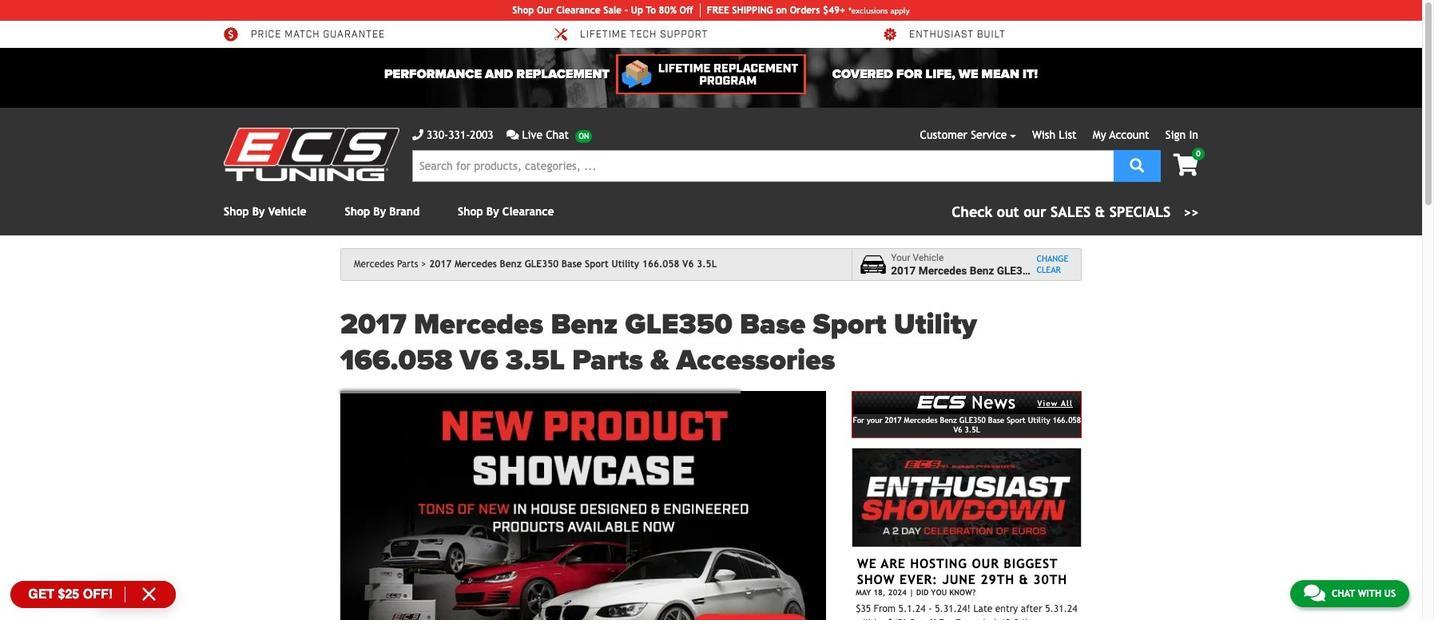 Task type: locate. For each thing, give the bounding box(es) containing it.
ecs tuning image
[[224, 128, 400, 181]]

we are hosting our biggest show ever: june 29th & 30th image
[[852, 448, 1082, 548]]

comments image
[[1304, 584, 1326, 603]]

phone image
[[412, 129, 424, 141]]



Task type: describe. For each thing, give the bounding box(es) containing it.
lifetime replacement program banner image
[[616, 54, 806, 94]]

generic - monthly recap image
[[340, 392, 826, 621]]

Search text field
[[412, 150, 1114, 182]]

comments image
[[506, 129, 519, 141]]

search image
[[1130, 158, 1145, 172]]



Task type: vqa. For each thing, say whether or not it's contained in the screenshot.
shopping cart image
no



